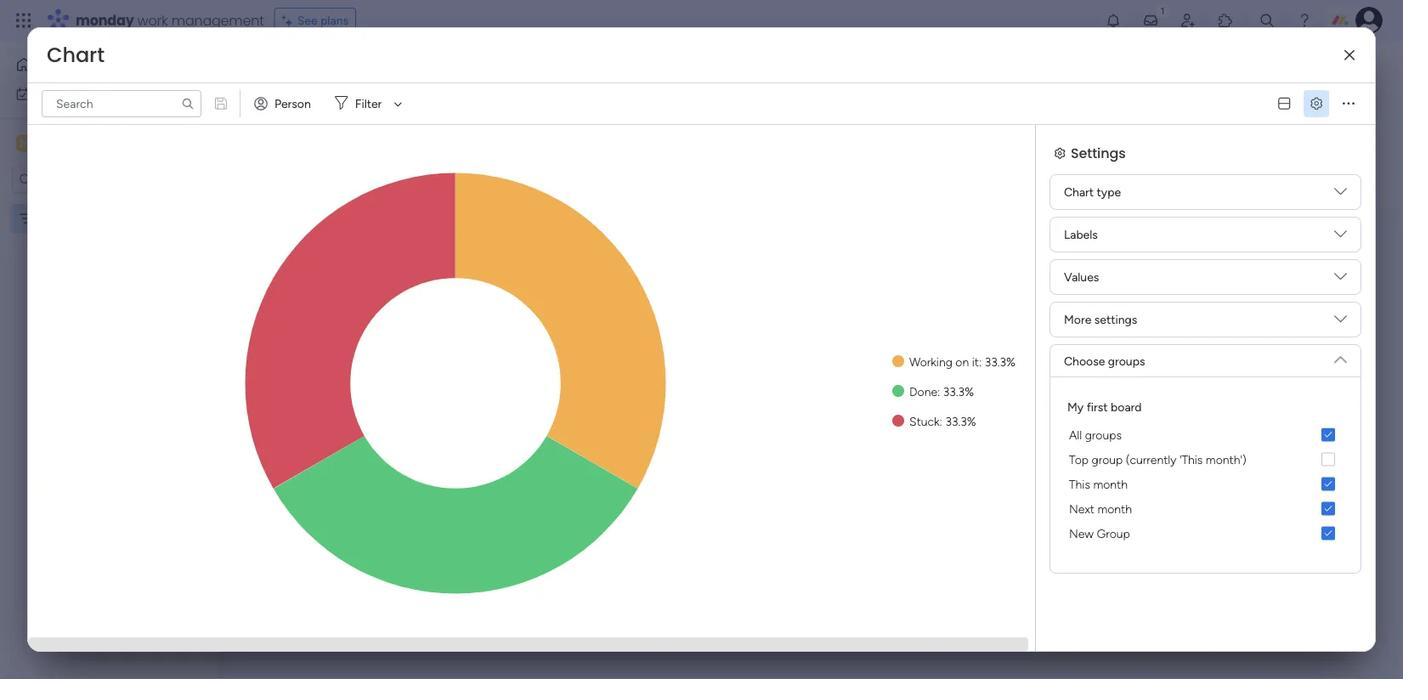 Task type: describe. For each thing, give the bounding box(es) containing it.
new for new project
[[264, 106, 289, 120]]

this month option
[[1064, 472, 1347, 496]]

labels
[[1064, 227, 1098, 242]]

settings
[[1071, 143, 1126, 162]]

working
[[910, 354, 953, 369]]

help image
[[1296, 12, 1313, 29]]

more dots image
[[1343, 98, 1355, 110]]

plans
[[321, 13, 349, 28]]

choose
[[1064, 354, 1105, 368]]

groups for all groups
[[1085, 428, 1122, 442]]

groups for choose groups
[[1108, 354, 1145, 368]]

My first board field
[[258, 55, 402, 84]]

: for stuck : 33.3%
[[940, 414, 943, 428]]

0 vertical spatial 33.3%
[[985, 354, 1016, 369]]

home button
[[10, 51, 183, 78]]

my first board element containing all groups
[[1064, 422, 1347, 447]]

done : 33.3%
[[910, 384, 974, 399]]

v2 search image
[[490, 104, 503, 123]]

stuck
[[910, 414, 940, 428]]

my inside button
[[37, 87, 54, 101]]

see
[[297, 13, 318, 28]]

working on it : 33.3%
[[910, 354, 1016, 369]]

done
[[910, 384, 938, 399]]

monday
[[76, 11, 134, 30]]

monday work management
[[76, 11, 264, 30]]

it
[[972, 354, 979, 369]]

first for my first board group containing my first board
[[1087, 400, 1108, 414]]

my first board list box
[[0, 201, 217, 462]]

my work button
[[10, 80, 183, 108]]

on
[[956, 354, 969, 369]]

my first board group containing my first board
[[1064, 398, 1347, 546]]

Search in workspace field
[[36, 170, 142, 190]]

all
[[1069, 428, 1082, 442]]

more settings
[[1064, 312, 1138, 327]]

my first board element containing top group (currently 'this month')
[[1064, 447, 1347, 472]]

filter
[[355, 96, 382, 111]]

my inside field
[[263, 55, 292, 84]]

m
[[20, 136, 30, 150]]

invite members image
[[1180, 12, 1197, 29]]

(currently
[[1126, 452, 1177, 467]]

1 vertical spatial chart
[[1064, 185, 1094, 199]]

work for monday
[[137, 11, 168, 30]]

v2 split view image
[[1279, 98, 1291, 110]]

dapulse x slim image
[[1345, 49, 1355, 61]]

values
[[1064, 270, 1099, 284]]

more
[[1064, 312, 1092, 327]]

month for next month
[[1098, 502, 1132, 516]]

john smith image
[[1356, 7, 1383, 34]]

33.3% for done : 33.3%
[[943, 384, 974, 399]]

apps image
[[1217, 12, 1234, 29]]

board for my first board field
[[338, 55, 398, 84]]

person button
[[247, 90, 321, 117]]

month for this month
[[1094, 477, 1128, 491]]

v2 settings line image
[[1311, 98, 1323, 110]]

search image
[[181, 97, 195, 111]]

'this
[[1180, 452, 1203, 467]]

angle down image
[[346, 107, 354, 120]]

workspace
[[72, 135, 139, 151]]

first inside my first board list box
[[59, 211, 80, 226]]

new project
[[264, 106, 331, 120]]



Task type: locate. For each thing, give the bounding box(es) containing it.
next
[[1069, 502, 1095, 516]]

month down group
[[1094, 477, 1128, 491]]

Chart field
[[43, 41, 109, 69]]

0 vertical spatial month
[[1094, 477, 1128, 491]]

next month option
[[1064, 496, 1347, 521]]

my first board for my first board group containing my first board
[[1068, 400, 1142, 414]]

board down search in workspace field
[[83, 211, 114, 226]]

board inside field
[[338, 55, 398, 84]]

settings
[[1095, 312, 1138, 327]]

top
[[1069, 452, 1089, 467]]

chart type
[[1064, 185, 1121, 199]]

1 vertical spatial first
[[59, 211, 80, 226]]

my inside list box
[[40, 211, 56, 226]]

work
[[137, 11, 168, 30], [57, 87, 83, 101]]

person
[[275, 96, 311, 111]]

chart inside main content
[[280, 230, 323, 252]]

workspace selection element
[[16, 133, 142, 155]]

my up person popup button
[[263, 55, 292, 84]]

new inside new group 'option'
[[1069, 526, 1094, 541]]

my down search in workspace field
[[40, 211, 56, 226]]

2 my first board element from the top
[[1064, 447, 1347, 472]]

2 dapulse dropdown down arrow image from the top
[[1335, 270, 1347, 289]]

month
[[1094, 477, 1128, 491], [1098, 502, 1132, 516]]

month inside next month option
[[1098, 502, 1132, 516]]

next month
[[1069, 502, 1132, 516]]

my first board down search in workspace field
[[40, 211, 114, 226]]

2 vertical spatial 33.3%
[[946, 414, 976, 428]]

my first board inside list box
[[40, 211, 114, 226]]

see plans button
[[274, 8, 356, 33]]

board up all groups
[[1111, 400, 1142, 414]]

1 vertical spatial 33.3%
[[943, 384, 974, 399]]

group
[[1092, 452, 1123, 467]]

this
[[1069, 477, 1091, 491]]

board
[[338, 55, 398, 84], [83, 211, 114, 226], [1111, 400, 1142, 414]]

first inside my first board field
[[297, 55, 333, 84]]

my down home
[[37, 87, 54, 101]]

top group (currently 'this month')
[[1069, 452, 1247, 467]]

1 horizontal spatial chart
[[280, 230, 323, 252]]

0 horizontal spatial new
[[264, 106, 289, 120]]

0 horizontal spatial arrow down image
[[388, 94, 408, 114]]

2 my first board group from the top
[[1064, 472, 1347, 546]]

0 vertical spatial groups
[[1108, 354, 1145, 368]]

my first board up all groups
[[1068, 400, 1142, 414]]

1 horizontal spatial new
[[1069, 526, 1094, 541]]

2 vertical spatial first
[[1087, 400, 1108, 414]]

1 vertical spatial work
[[57, 87, 83, 101]]

my first board element up 'this at the right
[[1064, 422, 1347, 447]]

my first board heading
[[1068, 398, 1142, 416]]

chart
[[47, 41, 105, 69], [1064, 185, 1094, 199], [280, 230, 323, 252]]

dapulse dropdown down arrow image
[[1335, 185, 1347, 204]]

board inside list box
[[83, 211, 114, 226]]

1 vertical spatial new
[[1069, 526, 1094, 541]]

my first board inside group
[[1068, 400, 1142, 414]]

management
[[171, 11, 264, 30]]

0 horizontal spatial work
[[57, 87, 83, 101]]

dapulse dropdown down arrow image for values
[[1335, 270, 1347, 289]]

all groups
[[1069, 428, 1122, 442]]

new group option
[[1064, 521, 1347, 546]]

groups inside my first board element
[[1085, 428, 1122, 442]]

:
[[979, 354, 982, 369], [938, 384, 940, 399], [940, 414, 943, 428]]

my first board
[[263, 55, 398, 84], [40, 211, 114, 226], [1068, 400, 1142, 414]]

0 vertical spatial board
[[338, 55, 398, 84]]

0 vertical spatial work
[[137, 11, 168, 30]]

new left project
[[264, 106, 289, 120]]

workspace image
[[16, 134, 33, 153]]

Filter dashboard by text search field
[[42, 90, 201, 117]]

notifications image
[[1105, 12, 1122, 29]]

2 horizontal spatial first
[[1087, 400, 1108, 414]]

2 vertical spatial :
[[940, 414, 943, 428]]

1 vertical spatial month
[[1098, 502, 1132, 516]]

None search field
[[42, 90, 201, 117]]

board inside heading
[[1111, 400, 1142, 414]]

0 horizontal spatial board
[[83, 211, 114, 226]]

2 vertical spatial chart
[[280, 230, 323, 252]]

1 vertical spatial board
[[83, 211, 114, 226]]

2 horizontal spatial my first board
[[1068, 400, 1142, 414]]

main workspace
[[39, 135, 139, 151]]

33.3% right the it
[[985, 354, 1016, 369]]

2 vertical spatial my first board
[[1068, 400, 1142, 414]]

project
[[292, 106, 331, 120]]

0 horizontal spatial my first board
[[40, 211, 114, 226]]

1 my first board element from the top
[[1064, 422, 1347, 447]]

: for done : 33.3%
[[938, 384, 940, 399]]

my work
[[37, 87, 83, 101]]

main
[[39, 135, 69, 151]]

month')
[[1206, 452, 1247, 467]]

first for my first board field
[[297, 55, 333, 84]]

option
[[0, 203, 217, 207]]

inbox image
[[1143, 12, 1160, 29]]

my first board group
[[1064, 398, 1347, 546], [1064, 472, 1347, 546]]

stuck : 33.3%
[[910, 414, 976, 428]]

0 horizontal spatial first
[[59, 211, 80, 226]]

2 horizontal spatial chart
[[1064, 185, 1094, 199]]

0 vertical spatial new
[[264, 106, 289, 120]]

3 dapulse dropdown down arrow image from the top
[[1335, 313, 1347, 332]]

2 horizontal spatial board
[[1111, 400, 1142, 414]]

1 horizontal spatial work
[[137, 11, 168, 30]]

group
[[1097, 526, 1130, 541]]

: down done : 33.3%
[[940, 414, 943, 428]]

my first board up project
[[263, 55, 398, 84]]

new for new group
[[1069, 526, 1094, 541]]

33.3% for stuck : 33.3%
[[946, 414, 976, 428]]

choose groups
[[1064, 354, 1145, 368]]

first
[[297, 55, 333, 84], [59, 211, 80, 226], [1087, 400, 1108, 414]]

filter button
[[328, 90, 408, 117]]

1 vertical spatial my first board
[[40, 211, 114, 226]]

1 horizontal spatial board
[[338, 55, 398, 84]]

my first board inside field
[[263, 55, 398, 84]]

1 horizontal spatial my first board
[[263, 55, 398, 84]]

arrow down image inside filter popup button
[[388, 94, 408, 114]]

new
[[264, 106, 289, 120], [1069, 526, 1094, 541]]

1 vertical spatial groups
[[1085, 428, 1122, 442]]

work for my
[[57, 87, 83, 101]]

0 vertical spatial chart
[[47, 41, 105, 69]]

0 vertical spatial my first board
[[263, 55, 398, 84]]

board up filter popup button
[[338, 55, 398, 84]]

1 my first board group from the top
[[1064, 398, 1347, 546]]

my first board for my first board field
[[263, 55, 398, 84]]

new inside new project "button"
[[264, 106, 289, 120]]

33.3%
[[985, 354, 1016, 369], [943, 384, 974, 399], [946, 414, 976, 428]]

month up group
[[1098, 502, 1132, 516]]

month inside this month option
[[1094, 477, 1128, 491]]

see plans
[[297, 13, 349, 28]]

my
[[263, 55, 292, 84], [37, 87, 54, 101], [40, 211, 56, 226], [1068, 400, 1084, 414]]

first up person
[[297, 55, 333, 84]]

1 horizontal spatial arrow down image
[[702, 103, 722, 123]]

1 image
[[1155, 1, 1171, 20]]

33.3% down done : 33.3%
[[946, 414, 976, 428]]

dapulse dropdown down arrow image
[[1335, 228, 1347, 247], [1335, 270, 1347, 289], [1335, 313, 1347, 332], [1335, 347, 1347, 366]]

Search field
[[503, 101, 554, 125]]

1 dapulse dropdown down arrow image from the top
[[1335, 228, 1347, 247]]

dapulse dropdown down arrow image for labels
[[1335, 228, 1347, 247]]

first down search in workspace field
[[59, 211, 80, 226]]

my first board group containing this month
[[1064, 472, 1347, 546]]

dapulse dropdown down arrow image for choose groups
[[1335, 347, 1347, 366]]

0 vertical spatial :
[[979, 354, 982, 369]]

2 vertical spatial board
[[1111, 400, 1142, 414]]

home
[[39, 57, 72, 72]]

0 vertical spatial first
[[297, 55, 333, 84]]

new down next
[[1069, 526, 1094, 541]]

new group
[[1069, 526, 1130, 541]]

groups up group
[[1085, 428, 1122, 442]]

my first board element
[[1064, 422, 1347, 447], [1064, 447, 1347, 472]]

search everything image
[[1259, 12, 1276, 29]]

0 horizontal spatial chart
[[47, 41, 105, 69]]

my up all
[[1068, 400, 1084, 414]]

first up all groups
[[1087, 400, 1108, 414]]

dapulse dropdown down arrow image for more settings
[[1335, 313, 1347, 332]]

33.3% down "on"
[[943, 384, 974, 399]]

groups right choose
[[1108, 354, 1145, 368]]

work inside button
[[57, 87, 83, 101]]

my inside heading
[[1068, 400, 1084, 414]]

work right monday
[[137, 11, 168, 30]]

groups
[[1108, 354, 1145, 368], [1085, 428, 1122, 442]]

board for my first board group containing my first board
[[1111, 400, 1142, 414]]

this month
[[1069, 477, 1128, 491]]

first inside my first board heading
[[1087, 400, 1108, 414]]

new project button
[[258, 100, 337, 127]]

type
[[1097, 185, 1121, 199]]

arrow down image
[[388, 94, 408, 114], [702, 103, 722, 123]]

4 dapulse dropdown down arrow image from the top
[[1335, 347, 1347, 366]]

select product image
[[15, 12, 32, 29]]

my first board element up next month option
[[1064, 447, 1347, 472]]

: right "on"
[[979, 354, 982, 369]]

: up stuck : 33.3%
[[938, 384, 940, 399]]

chart main content
[[225, 206, 1403, 679]]

1 vertical spatial :
[[938, 384, 940, 399]]

work down home
[[57, 87, 83, 101]]

1 horizontal spatial first
[[297, 55, 333, 84]]



Task type: vqa. For each thing, say whether or not it's contained in the screenshot.
the topmost 'STATUS'
no



